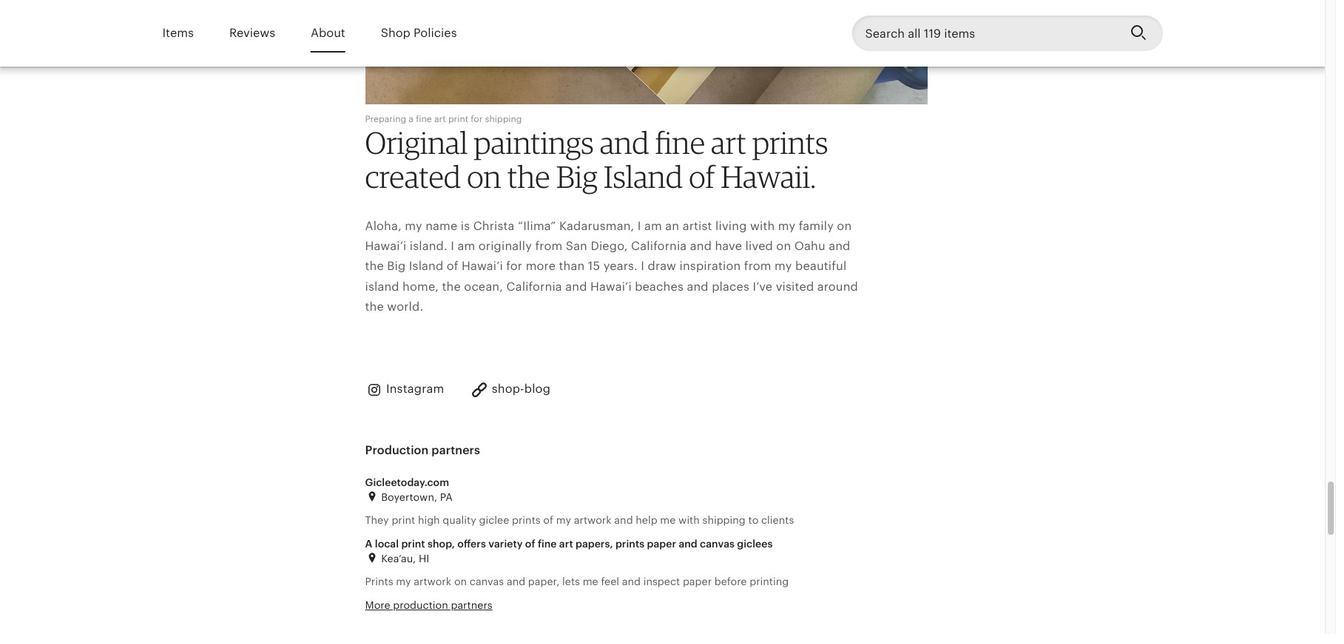 Task type: vqa. For each thing, say whether or not it's contained in the screenshot.
For
yes



Task type: locate. For each thing, give the bounding box(es) containing it.
an
[[665, 219, 679, 233]]

artwork
[[574, 515, 612, 526], [414, 576, 452, 588]]

prints
[[752, 124, 828, 161], [512, 515, 541, 526], [616, 538, 645, 550]]

0 vertical spatial big
[[556, 158, 598, 195]]

and
[[600, 124, 649, 161], [690, 239, 712, 253], [829, 239, 851, 253], [565, 279, 587, 293], [687, 279, 709, 293], [614, 515, 633, 526], [679, 538, 698, 550], [507, 576, 525, 588], [622, 576, 641, 588]]

art inside original paintings and fine art prints created on the big island of hawaii.
[[711, 124, 746, 161]]

canvas down the offers
[[470, 576, 504, 588]]

0 vertical spatial me
[[660, 515, 676, 526]]

2 horizontal spatial prints
[[752, 124, 828, 161]]

0 vertical spatial am
[[645, 219, 662, 233]]

1 horizontal spatial with
[[750, 219, 775, 233]]

kea'au, hi
[[378, 552, 429, 564]]

of inside original paintings and fine art prints created on the big island of hawaii.
[[689, 158, 715, 195]]

for right original
[[471, 114, 483, 124]]

of up artist
[[689, 158, 715, 195]]

a
[[365, 538, 372, 550]]

my up a local print shop, offers variety of fine art papers, prints paper and canvas giclees
[[556, 515, 571, 526]]

on
[[467, 158, 501, 195], [837, 219, 852, 233], [776, 239, 791, 253], [454, 576, 467, 588]]

1 horizontal spatial am
[[645, 219, 662, 233]]

california up draw
[[631, 239, 687, 253]]

california down more
[[507, 279, 562, 293]]

1 vertical spatial with
[[679, 515, 700, 526]]

more production partners
[[365, 599, 493, 611]]

0 vertical spatial california
[[631, 239, 687, 253]]

0 vertical spatial island
[[604, 158, 683, 195]]

big inside original paintings and fine art prints created on the big island of hawaii.
[[556, 158, 598, 195]]

preparing a fine art print for shipping
[[365, 114, 522, 124]]

1 vertical spatial island
[[409, 259, 444, 273]]

prints inside original paintings and fine art prints created on the big island of hawaii.
[[752, 124, 828, 161]]

1 horizontal spatial from
[[744, 259, 772, 273]]

0 horizontal spatial hawai'i
[[365, 239, 407, 253]]

with up lived
[[750, 219, 775, 233]]

prints
[[365, 576, 393, 588]]

instagram
[[386, 382, 444, 396]]

2 horizontal spatial fine
[[655, 124, 705, 161]]

1 vertical spatial hawai'i
[[462, 259, 503, 273]]

pa
[[440, 491, 453, 503]]

for down 'originally'
[[506, 259, 523, 273]]

my left "family"
[[778, 219, 796, 233]]

of right variety
[[525, 538, 535, 550]]

they print high quality giclee prints of my artwork and help me with shipping to clients
[[365, 515, 794, 526]]

1 vertical spatial for
[[506, 259, 523, 273]]

i left draw
[[641, 259, 645, 273]]

0 vertical spatial for
[[471, 114, 483, 124]]

0 vertical spatial prints
[[752, 124, 828, 161]]

of
[[689, 158, 715, 195], [447, 259, 459, 273], [543, 515, 553, 526], [525, 538, 535, 550]]

0 horizontal spatial prints
[[512, 515, 541, 526]]

0 horizontal spatial island
[[409, 259, 444, 273]]

diego,
[[591, 239, 628, 253]]

with right help at left bottom
[[679, 515, 700, 526]]

from down lived
[[744, 259, 772, 273]]

0 horizontal spatial for
[[471, 114, 483, 124]]

beaches
[[635, 279, 684, 293]]

"ilima"
[[518, 219, 556, 233]]

1 vertical spatial print
[[392, 515, 415, 526]]

shop
[[381, 26, 411, 40]]

big up kadarusman,
[[556, 158, 598, 195]]

me
[[660, 515, 676, 526], [583, 576, 598, 588]]

i
[[638, 219, 641, 233], [451, 239, 454, 253], [641, 259, 645, 273]]

visited
[[776, 279, 814, 293]]

island
[[604, 158, 683, 195], [409, 259, 444, 273]]

from up more
[[535, 239, 563, 253]]

me right lets
[[583, 576, 598, 588]]

1 horizontal spatial artwork
[[574, 515, 612, 526]]

0 horizontal spatial big
[[387, 259, 406, 273]]

0 vertical spatial canvas
[[700, 538, 735, 550]]

artwork up papers,
[[574, 515, 612, 526]]

1 vertical spatial canvas
[[470, 576, 504, 588]]

1 vertical spatial california
[[507, 279, 562, 293]]

print
[[448, 114, 468, 124], [392, 515, 415, 526], [401, 538, 425, 550]]

me right help at left bottom
[[660, 515, 676, 526]]

home,
[[403, 279, 439, 293]]

variety
[[489, 538, 523, 550]]

artist
[[683, 219, 712, 233]]

0 horizontal spatial fine
[[416, 114, 432, 124]]

1 vertical spatial artwork
[[414, 576, 452, 588]]

hawai'i
[[365, 239, 407, 253], [462, 259, 503, 273], [590, 279, 632, 293]]

island down island.
[[409, 259, 444, 273]]

the
[[507, 158, 550, 195], [365, 259, 384, 273], [442, 279, 461, 293], [365, 300, 384, 314]]

paper down help at left bottom
[[647, 538, 676, 550]]

of down island.
[[447, 259, 459, 273]]

offers
[[458, 538, 486, 550]]

beautiful
[[795, 259, 847, 273]]

with inside aloha, my name is christa "ilima"  kadarusman, i am an artist living with my family on hawai'i island. i am originally from san diego, california and have lived on oahu and the big island of hawai'i for more than 15 years. i draw inspiration from my beautiful island home, the ocean, california and hawai'i beaches and places i've visited around the world.
[[750, 219, 775, 233]]

0 horizontal spatial from
[[535, 239, 563, 253]]

0 vertical spatial artwork
[[574, 515, 612, 526]]

2 horizontal spatial art
[[711, 124, 746, 161]]

hawai'i up ocean,
[[462, 259, 503, 273]]

1 vertical spatial shipping
[[703, 515, 746, 526]]

1 vertical spatial paper
[[683, 576, 712, 588]]

policies
[[414, 26, 457, 40]]

0 horizontal spatial california
[[507, 279, 562, 293]]

i down name
[[451, 239, 454, 253]]

blog
[[524, 382, 551, 396]]

am down is
[[458, 239, 475, 253]]

original
[[365, 124, 468, 161]]

fine
[[416, 114, 432, 124], [655, 124, 705, 161], [538, 538, 557, 550]]

island inside original paintings and fine art prints created on the big island of hawaii.
[[604, 158, 683, 195]]

1 horizontal spatial big
[[556, 158, 598, 195]]

boyertown, pa
[[378, 491, 453, 503]]

2 vertical spatial prints
[[616, 538, 645, 550]]

about
[[311, 26, 345, 40]]

1 horizontal spatial hawai'i
[[462, 259, 503, 273]]

print up the kea'au, hi
[[401, 538, 425, 550]]

0 horizontal spatial paper
[[647, 538, 676, 550]]

from
[[535, 239, 563, 253], [744, 259, 772, 273]]

oahu
[[794, 239, 826, 253]]

kadarusman,
[[559, 219, 634, 233]]

with
[[750, 219, 775, 233], [679, 515, 700, 526]]

island up an
[[604, 158, 683, 195]]

1 vertical spatial partners
[[451, 599, 493, 611]]

1 horizontal spatial island
[[604, 158, 683, 195]]

on right "family"
[[837, 219, 852, 233]]

print right a
[[448, 114, 468, 124]]

island inside aloha, my name is christa "ilima"  kadarusman, i am an artist living with my family on hawai'i island. i am originally from san diego, california and have lived on oahu and the big island of hawai'i for more than 15 years. i draw inspiration from my beautiful island home, the ocean, california and hawai'i beaches and places i've visited around the world.
[[409, 259, 444, 273]]

big
[[556, 158, 598, 195], [387, 259, 406, 273]]

partners
[[432, 443, 480, 457], [451, 599, 493, 611]]

artwork up the more production partners at left bottom
[[414, 576, 452, 588]]

1 horizontal spatial canvas
[[700, 538, 735, 550]]

and inside original paintings and fine art prints created on the big island of hawaii.
[[600, 124, 649, 161]]

0 vertical spatial print
[[448, 114, 468, 124]]

kea'au,
[[381, 552, 416, 564]]

am left an
[[645, 219, 662, 233]]

0 horizontal spatial with
[[679, 515, 700, 526]]

0 vertical spatial shipping
[[485, 114, 522, 124]]

on right lived
[[776, 239, 791, 253]]

paper
[[647, 538, 676, 550], [683, 576, 712, 588]]

0 horizontal spatial am
[[458, 239, 475, 253]]

partners right production
[[451, 599, 493, 611]]

california
[[631, 239, 687, 253], [507, 279, 562, 293]]

shop policies link
[[381, 16, 457, 50]]

items link
[[162, 16, 194, 50]]

shipping
[[485, 114, 522, 124], [703, 515, 746, 526]]

more
[[365, 599, 390, 611]]

i've
[[753, 279, 773, 293]]

big up 'island'
[[387, 259, 406, 273]]

1 vertical spatial big
[[387, 259, 406, 273]]

Search all 119 items text field
[[852, 16, 1118, 51]]

shop-
[[492, 382, 524, 396]]

paper left before
[[683, 576, 712, 588]]

1 horizontal spatial california
[[631, 239, 687, 253]]

hawai'i down years.
[[590, 279, 632, 293]]

0 horizontal spatial canvas
[[470, 576, 504, 588]]

world.
[[387, 300, 423, 314]]

1 vertical spatial prints
[[512, 515, 541, 526]]

i left an
[[638, 219, 641, 233]]

for inside aloha, my name is christa "ilima"  kadarusman, i am an artist living with my family on hawai'i island. i am originally from san diego, california and have lived on oahu and the big island of hawai'i for more than 15 years. i draw inspiration from my beautiful island home, the ocean, california and hawai'i beaches and places i've visited around the world.
[[506, 259, 523, 273]]

hawai'i down the aloha,
[[365, 239, 407, 253]]

1 horizontal spatial art
[[559, 538, 573, 550]]

giclee
[[479, 515, 509, 526]]

0 horizontal spatial me
[[583, 576, 598, 588]]

prints for giclee
[[512, 515, 541, 526]]

1 horizontal spatial for
[[506, 259, 523, 273]]

partners up pa
[[432, 443, 480, 457]]

on up christa
[[467, 158, 501, 195]]

for
[[471, 114, 483, 124], [506, 259, 523, 273]]

print down boyertown,
[[392, 515, 415, 526]]

high
[[418, 515, 440, 526]]

am
[[645, 219, 662, 233], [458, 239, 475, 253]]

the up "ilima"
[[507, 158, 550, 195]]

papers,
[[576, 538, 613, 550]]

draw
[[648, 259, 676, 273]]

0 vertical spatial with
[[750, 219, 775, 233]]

art
[[434, 114, 446, 124], [711, 124, 746, 161], [559, 538, 573, 550]]

canvas left 'giclees'
[[700, 538, 735, 550]]

lets
[[562, 576, 580, 588]]

instagram link
[[365, 381, 444, 399]]

0 vertical spatial i
[[638, 219, 641, 233]]

2 horizontal spatial hawai'i
[[590, 279, 632, 293]]



Task type: describe. For each thing, give the bounding box(es) containing it.
feel
[[601, 576, 619, 588]]

lived
[[746, 239, 773, 253]]

0 vertical spatial paper
[[647, 538, 676, 550]]

my up island.
[[405, 219, 422, 233]]

of up a local print shop, offers variety of fine art papers, prints paper and canvas giclees
[[543, 515, 553, 526]]

about link
[[311, 16, 345, 50]]

years.
[[604, 259, 638, 273]]

my down the kea'au, hi
[[396, 576, 411, 588]]

fine inside original paintings and fine art prints created on the big island of hawaii.
[[655, 124, 705, 161]]

they
[[365, 515, 389, 526]]

inspect
[[644, 576, 680, 588]]

is
[[461, 219, 470, 233]]

1 horizontal spatial prints
[[616, 538, 645, 550]]

the down 'island'
[[365, 300, 384, 314]]

island
[[365, 279, 399, 293]]

living
[[716, 219, 747, 233]]

hawaii.
[[721, 158, 816, 195]]

name
[[426, 219, 458, 233]]

1 horizontal spatial shipping
[[703, 515, 746, 526]]

originally
[[479, 239, 532, 253]]

production
[[365, 443, 429, 457]]

with for my
[[750, 219, 775, 233]]

the up 'island'
[[365, 259, 384, 273]]

a
[[409, 114, 414, 124]]

1 vertical spatial i
[[451, 239, 454, 253]]

more production partners link
[[365, 599, 493, 611]]

1 horizontal spatial paper
[[683, 576, 712, 588]]

shop-blog
[[492, 382, 551, 396]]

0 horizontal spatial artwork
[[414, 576, 452, 588]]

2 vertical spatial hawai'i
[[590, 279, 632, 293]]

the right home,
[[442, 279, 461, 293]]

1 horizontal spatial fine
[[538, 538, 557, 550]]

gicleetoday.com
[[365, 477, 449, 488]]

boyertown,
[[381, 491, 437, 503]]

hi
[[419, 552, 429, 564]]

have
[[715, 239, 742, 253]]

0 vertical spatial from
[[535, 239, 563, 253]]

prints my artwork on canvas and paper, lets me feel and inspect paper before printing
[[365, 576, 789, 588]]

1 horizontal spatial me
[[660, 515, 676, 526]]

giclees
[[737, 538, 773, 550]]

ocean,
[[464, 279, 503, 293]]

1 vertical spatial from
[[744, 259, 772, 273]]

the inside original paintings and fine art prints created on the big island of hawaii.
[[507, 158, 550, 195]]

of inside aloha, my name is christa "ilima"  kadarusman, i am an artist living with my family on hawai'i island. i am originally from san diego, california and have lived on oahu and the big island of hawai'i for more than 15 years. i draw inspiration from my beautiful island home, the ocean, california and hawai'i beaches and places i've visited around the world.
[[447, 259, 459, 273]]

christa
[[473, 219, 515, 233]]

shop policies
[[381, 26, 457, 40]]

paintings
[[474, 124, 594, 161]]

on inside original paintings and fine art prints created on the big island of hawaii.
[[467, 158, 501, 195]]

reviews
[[229, 26, 275, 40]]

1 vertical spatial am
[[458, 239, 475, 253]]

created
[[365, 158, 461, 195]]

shop-blog link
[[471, 381, 551, 399]]

15
[[588, 259, 600, 273]]

aloha, my name is christa "ilima"  kadarusman, i am an artist living with my family on hawai'i island. i am originally from san diego, california and have lived on oahu and the big island of hawai'i for more than 15 years. i draw inspiration from my beautiful island home, the ocean, california and hawai'i beaches and places i've visited around the world.
[[365, 219, 858, 314]]

to
[[748, 515, 759, 526]]

places
[[712, 279, 750, 293]]

aloha,
[[365, 219, 402, 233]]

a local print shop, offers variety of fine art papers, prints paper and canvas giclees
[[365, 538, 773, 550]]

shop,
[[428, 538, 455, 550]]

preparing
[[365, 114, 406, 124]]

before
[[715, 576, 747, 588]]

with for shipping
[[679, 515, 700, 526]]

0 horizontal spatial shipping
[[485, 114, 522, 124]]

my up visited
[[775, 259, 792, 273]]

original paintings and fine art prints created on the big island of hawaii.
[[365, 124, 828, 195]]

clients
[[761, 515, 794, 526]]

0 vertical spatial partners
[[432, 443, 480, 457]]

1 vertical spatial me
[[583, 576, 598, 588]]

2 vertical spatial i
[[641, 259, 645, 273]]

quality
[[443, 515, 476, 526]]

inspiration
[[680, 259, 741, 273]]

items
[[162, 26, 194, 40]]

island.
[[410, 239, 448, 253]]

printing
[[750, 576, 789, 588]]

more
[[526, 259, 556, 273]]

local
[[375, 538, 399, 550]]

paper,
[[528, 576, 560, 588]]

than
[[559, 259, 585, 273]]

on up the more production partners at left bottom
[[454, 576, 467, 588]]

0 horizontal spatial art
[[434, 114, 446, 124]]

production partners
[[365, 443, 480, 457]]

prints for art
[[752, 124, 828, 161]]

2 vertical spatial print
[[401, 538, 425, 550]]

0 vertical spatial hawai'i
[[365, 239, 407, 253]]

production
[[393, 599, 448, 611]]

big inside aloha, my name is christa "ilima"  kadarusman, i am an artist living with my family on hawai'i island. i am originally from san diego, california and have lived on oahu and the big island of hawai'i for more than 15 years. i draw inspiration from my beautiful island home, the ocean, california and hawai'i beaches and places i've visited around the world.
[[387, 259, 406, 273]]

family
[[799, 219, 834, 233]]

san
[[566, 239, 588, 253]]

reviews link
[[229, 16, 275, 50]]

around
[[817, 279, 858, 293]]

help
[[636, 515, 658, 526]]



